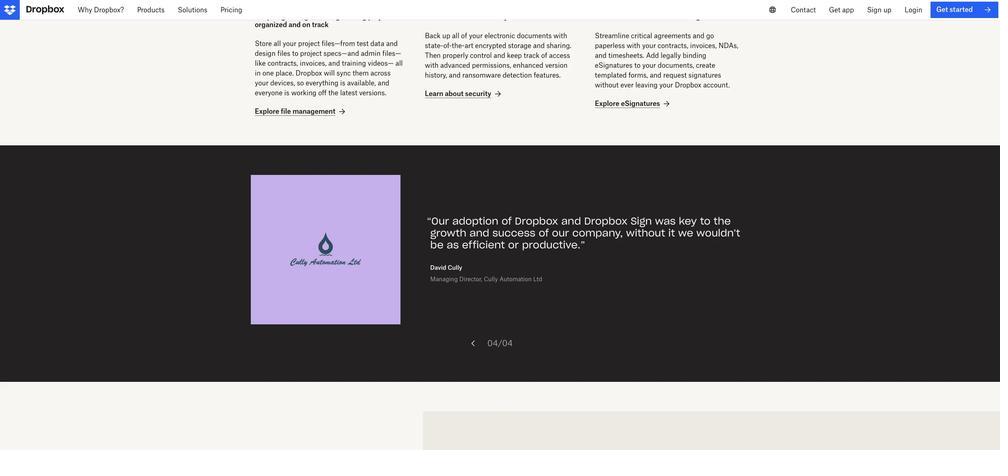 Task type: vqa. For each thing, say whether or not it's contained in the screenshot.
right Deleted
no



Task type: locate. For each thing, give the bounding box(es) containing it.
with inside the streamline critical agreements and go paperless with your contracts,  invoices, ndas, and timesheets. add legally binding esignatures to your documents, create templated forms, and request signatures without ever leaving your dropbox account.
[[627, 42, 641, 50]]

be
[[430, 239, 444, 252]]

management
[[293, 108, 335, 116]]

invoices, inside the store all your project files—from test data and design files to project specs—and admin files— like contracts, invoices, and training videos— all in one place. dropbox will sync them across your devices, so everything is available, and everyone is working off the latest versions.
[[300, 59, 327, 68]]

track right on
[[312, 21, 329, 29]]

project right files
[[300, 50, 322, 58]]

back
[[425, 32, 441, 40]]

login link
[[898, 0, 929, 20]]

0 vertical spatial contracts,
[[658, 42, 689, 50]]

your
[[504, 13, 519, 21], [469, 32, 483, 40], [283, 40, 296, 48], [642, 42, 656, 50], [643, 61, 656, 70], [255, 79, 269, 87], [660, 81, 673, 89]]

secure
[[472, 13, 494, 21]]

versions.
[[359, 89, 386, 97]]

explore file management
[[255, 108, 335, 116]]

0 vertical spatial up
[[884, 6, 892, 14]]

0 vertical spatial track
[[312, 21, 329, 29]]

cully right director,
[[484, 276, 498, 283]]

0 horizontal spatial invoices,
[[300, 59, 327, 68]]

0 horizontal spatial contracts,
[[268, 59, 298, 68]]

in
[[255, 69, 261, 77]]

1 horizontal spatial explore
[[595, 100, 620, 108]]

with up sharing.
[[554, 32, 567, 40]]

create
[[696, 61, 716, 70]]

to right files
[[292, 50, 298, 58]]

we
[[678, 227, 693, 240]]

up inside back up all of your electronic documents with state-of-the-art encrypted storage and sharing. then properly control and keep track of access with advanced permissions, enhanced version history, and ransomware detection features.
[[442, 32, 450, 40]]

and down documents
[[533, 42, 545, 50]]

your down "add"
[[643, 61, 656, 70]]

0 horizontal spatial is
[[284, 89, 290, 97]]

started
[[950, 6, 973, 14]]

signatures
[[689, 71, 721, 79]]

1 vertical spatial project
[[300, 50, 322, 58]]

detection
[[503, 71, 532, 79]]

explore down templated
[[595, 100, 620, 108]]

esignatures
[[686, 13, 725, 21], [595, 61, 633, 70], [621, 100, 660, 108]]

project
[[298, 40, 320, 48], [300, 50, 322, 58]]

like
[[255, 59, 266, 68]]

will
[[324, 69, 335, 77]]

0 horizontal spatial without
[[595, 81, 619, 89]]

across
[[371, 69, 391, 77]]

design right large
[[291, 13, 313, 21]]

control
[[470, 51, 492, 60]]

contracts, down files
[[268, 59, 298, 68]]

1 horizontal spatial invoices,
[[690, 42, 717, 50]]

without
[[595, 81, 619, 89], [626, 227, 665, 240]]

solutions
[[178, 6, 207, 14]]

get
[[937, 6, 948, 14], [829, 6, 841, 14]]

is down devices,
[[284, 89, 290, 97]]

invoices, up will
[[300, 59, 327, 68]]

design down store at left top
[[255, 50, 276, 58]]

2 vertical spatial esignatures
[[621, 100, 660, 108]]

ransomware
[[462, 71, 501, 79]]

explore
[[595, 100, 620, 108], [255, 108, 279, 116]]

0 vertical spatial the
[[328, 89, 338, 97]]

0 vertical spatial cully
[[448, 264, 462, 271]]

our
[[552, 227, 569, 240]]

1 horizontal spatial track
[[524, 51, 540, 60]]

and up the permissions,
[[494, 51, 505, 60]]

esignatures up templated
[[595, 61, 633, 70]]

0 horizontal spatial the
[[328, 89, 338, 97]]

0 vertical spatial invoices,
[[690, 42, 717, 50]]

0 vertical spatial esignatures
[[686, 13, 725, 21]]

esignatures down the 'leaving'
[[621, 100, 660, 108]]

videos—
[[368, 59, 394, 68]]

up left login link
[[884, 6, 892, 14]]

and up will
[[328, 59, 340, 68]]

track inside back up all of your electronic documents with state-of-the-art encrypted storage and sharing. then properly control and keep track of access with advanced permissions, enhanced version history, and ransomware detection features.
[[524, 51, 540, 60]]

1 horizontal spatial sign
[[867, 6, 882, 14]]

why dropbox? button
[[71, 0, 131, 20]]

your down the in
[[255, 79, 269, 87]]

and down advanced
[[449, 71, 461, 79]]

streamline
[[595, 32, 629, 40]]

invoices, inside the streamline critical agreements and go paperless with your contracts,  invoices, ndas, and timesheets. add legally binding esignatures to your documents, create templated forms, and request signatures without ever leaving your dropbox account.
[[690, 42, 717, 50]]

track
[[312, 21, 329, 29], [524, 51, 540, 60]]

1 horizontal spatial contracts,
[[658, 42, 689, 50]]

contracts, inside the streamline critical agreements and go paperless with your contracts,  invoices, ndas, and timesheets. add legally binding esignatures to your documents, create templated forms, and request signatures without ever leaving your dropbox account.
[[658, 42, 689, 50]]

0 horizontal spatial track
[[312, 21, 329, 29]]

1 vertical spatial contracts,
[[268, 59, 298, 68]]

0 horizontal spatial get
[[829, 6, 841, 14]]

without left it
[[626, 227, 665, 240]]

project down on
[[298, 40, 320, 48]]

timesheets.
[[609, 51, 644, 60]]

the right key
[[714, 215, 731, 228]]

add
[[646, 51, 659, 60]]

learn about security
[[425, 90, 491, 98]]

track up enhanced
[[524, 51, 540, 60]]

sign right app
[[867, 6, 882, 14]]

then
[[425, 51, 441, 60]]

0 horizontal spatial sign
[[631, 215, 652, 228]]

contracts,
[[658, 42, 689, 50], [268, 59, 298, 68]]

explore inside "link"
[[595, 100, 620, 108]]

of up art
[[461, 32, 467, 40]]

1 horizontal spatial without
[[626, 227, 665, 240]]

with up agreements
[[670, 13, 684, 21]]

1 vertical spatial up
[[442, 32, 450, 40]]

1 horizontal spatial is
[[340, 79, 345, 87]]

your up "add"
[[642, 42, 656, 50]]

1 horizontal spatial the
[[714, 215, 731, 228]]

1 vertical spatial the
[[714, 215, 731, 228]]

cully up managing
[[448, 264, 462, 271]]

1 vertical spatial cully
[[484, 276, 498, 283]]

and right the ip on the top
[[458, 13, 470, 21]]

and up productive."
[[561, 215, 581, 228]]

your up art
[[469, 32, 483, 40]]

cully automation logo image
[[291, 233, 361, 267]]

the inside the store all your project files—from test data and design files to project specs—and admin files— like contracts, invoices, and training videos— all in one place. dropbox will sync them across your devices, so everything is available, and everyone is working off the latest versions.
[[328, 89, 338, 97]]

to up forms,
[[635, 61, 641, 70]]

up up of-
[[442, 32, 450, 40]]

of
[[461, 32, 467, 40], [541, 51, 547, 60], [502, 215, 512, 228], [539, 227, 549, 240]]

your inside back up all of your electronic documents with state-of-the-art encrypted storage and sharing. then properly control and keep track of access with advanced permissions, enhanced version history, and ransomware detection features.
[[469, 32, 483, 40]]

to
[[637, 13, 644, 21], [292, 50, 298, 58], [635, 61, 641, 70], [700, 215, 711, 228]]

all up the 'the-'
[[452, 32, 459, 40]]

adoption
[[452, 215, 499, 228]]

up for sign
[[884, 6, 892, 14]]

and up files—
[[386, 40, 398, 48]]

file
[[281, 108, 291, 116]]

04/04
[[487, 338, 513, 349]]

request
[[663, 71, 687, 79]]

is down sync
[[340, 79, 345, 87]]

0 vertical spatial is
[[340, 79, 345, 87]]

0 vertical spatial design
[[291, 13, 313, 21]]

dropbox?
[[94, 6, 124, 14]]

and left go
[[693, 32, 705, 40]]

explore down everyone
[[255, 108, 279, 116]]

1 horizontal spatial design
[[291, 13, 313, 21]]

1 horizontal spatial cully
[[484, 276, 498, 283]]

is
[[340, 79, 345, 87], [284, 89, 290, 97]]

binding
[[683, 51, 707, 60]]

1 vertical spatial track
[[524, 51, 540, 60]]

1 vertical spatial without
[[626, 227, 665, 240]]

of-
[[443, 42, 452, 50]]

pricing link
[[214, 0, 249, 20]]

1 vertical spatial esignatures
[[595, 61, 633, 70]]

invoices, down go
[[690, 42, 717, 50]]

1 horizontal spatial get
[[937, 6, 948, 14]]

1 horizontal spatial up
[[884, 6, 892, 14]]

ltd
[[533, 276, 542, 283]]

david cully
[[430, 264, 462, 271]]

contact
[[791, 6, 816, 14]]

without down templated
[[595, 81, 619, 89]]

get for get app
[[829, 6, 841, 14]]

everything
[[306, 79, 338, 87]]

key
[[679, 215, 697, 228]]

critical
[[631, 32, 652, 40]]

and down across
[[378, 79, 389, 87]]

up for back
[[442, 32, 450, 40]]

version
[[545, 61, 568, 70]]

organized
[[255, 21, 287, 29]]

1 vertical spatial sign
[[631, 215, 652, 228]]

with up 'timesheets.'
[[627, 42, 641, 50]]

1 vertical spatial invoices,
[[300, 59, 327, 68]]

1 vertical spatial design
[[255, 50, 276, 58]]

esignatures inside "link"
[[621, 100, 660, 108]]

training
[[342, 59, 366, 68]]

time
[[621, 13, 636, 21]]

esignatures up go
[[686, 13, 725, 21]]

sign left was
[[631, 215, 652, 228]]

all
[[495, 13, 503, 21], [452, 32, 459, 40], [274, 40, 281, 48], [396, 59, 403, 68]]

wouldn't
[[697, 227, 740, 240]]

0 horizontal spatial up
[[442, 32, 450, 40]]

0 horizontal spatial explore
[[255, 108, 279, 116]]

get inside popup button
[[829, 6, 841, 14]]

0 horizontal spatial design
[[255, 50, 276, 58]]

templated
[[595, 71, 627, 79]]

get left started
[[937, 6, 948, 14]]

market
[[646, 13, 668, 21]]

get left app
[[829, 6, 841, 14]]

streamline critical agreements and go paperless with your contracts,  invoices, ndas, and timesheets. add legally binding esignatures to your documents, create templated forms, and request signatures without ever leaving your dropbox account.
[[595, 32, 739, 89]]

without inside '"our adoption of dropbox and dropbox sign was key to the growth and success of our company, without it we wouldn't be as efficient or productive."'
[[626, 227, 665, 240]]

contracts, down agreements
[[658, 42, 689, 50]]

of left our
[[539, 227, 549, 240]]

agreements
[[654, 32, 691, 40]]

hard
[[520, 13, 535, 21]]

explore for explore esignatures
[[595, 100, 620, 108]]

0 vertical spatial without
[[595, 81, 619, 89]]

and
[[314, 13, 326, 21], [458, 13, 470, 21], [289, 21, 301, 29], [693, 32, 705, 40], [386, 40, 398, 48], [533, 42, 545, 50], [494, 51, 505, 60], [595, 51, 607, 60], [328, 59, 340, 68], [449, 71, 461, 79], [650, 71, 662, 79], [378, 79, 389, 87], [561, 215, 581, 228], [470, 227, 489, 240]]

products
[[137, 6, 165, 14]]

to right key
[[700, 215, 711, 228]]

the right off
[[328, 89, 338, 97]]

protect ip and secure all your hard work
[[425, 13, 553, 21]]



Task type: describe. For each thing, give the bounding box(es) containing it.
forms,
[[629, 71, 648, 79]]

all inside back up all of your electronic documents with state-of-the-art encrypted storage and sharing. then properly control and keep track of access with advanced permissions, enhanced version history, and ransomware detection features.
[[452, 32, 459, 40]]

the inside '"our adoption of dropbox and dropbox sign was key to the growth and success of our company, without it we wouldn't be as efficient or productive."'
[[714, 215, 731, 228]]

sign up
[[867, 6, 892, 14]]

everyone
[[255, 89, 283, 97]]

keep large design and engineering projects organized and on track
[[255, 13, 395, 29]]

so
[[297, 79, 304, 87]]

ever
[[621, 81, 634, 89]]

0 vertical spatial sign
[[867, 6, 882, 14]]

"our
[[427, 215, 449, 228]]

efficient
[[462, 239, 505, 252]]

available,
[[347, 79, 376, 87]]

permissions,
[[472, 61, 511, 70]]

sign inside '"our adoption of dropbox and dropbox sign was key to the growth and success of our company, without it we wouldn't be as efficient or productive."'
[[631, 215, 652, 228]]

why dropbox?
[[78, 6, 124, 14]]

all up files
[[274, 40, 281, 48]]

without inside the streamline critical agreements and go paperless with your contracts,  invoices, ndas, and timesheets. add legally binding esignatures to your documents, create templated forms, and request signatures without ever leaving your dropbox account.
[[595, 81, 619, 89]]

why
[[78, 6, 92, 14]]

it
[[669, 227, 675, 240]]

learn about security link
[[425, 89, 503, 99]]

electronic
[[485, 32, 515, 40]]

get started link
[[931, 2, 999, 18]]

track inside keep large design and engineering projects organized and on track
[[312, 21, 329, 29]]

test
[[357, 40, 369, 48]]

to right time
[[637, 13, 644, 21]]

all down files—
[[396, 59, 403, 68]]

design inside the store all your project files—from test data and design files to project specs—and admin files— like contracts, invoices, and training videos— all in one place. dropbox will sync them across your devices, so everything is available, and everyone is working off the latest versions.
[[255, 50, 276, 58]]

data
[[371, 40, 384, 48]]

ndas,
[[719, 42, 739, 50]]

get started
[[937, 6, 973, 14]]

paperless
[[595, 42, 625, 50]]

growth
[[430, 227, 467, 240]]

"our adoption of dropbox and dropbox sign was key to the growth and success of our company, without it we wouldn't be as efficient or productive."
[[427, 215, 740, 252]]

automation
[[500, 276, 532, 283]]

explore file management link
[[255, 107, 347, 117]]

documents,
[[658, 61, 694, 70]]

files
[[278, 50, 290, 58]]

of left access
[[541, 51, 547, 60]]

account.
[[703, 81, 730, 89]]

and left on
[[289, 21, 301, 29]]

your up files
[[283, 40, 296, 48]]

specs—and
[[324, 50, 359, 58]]

enhanced
[[513, 61, 544, 70]]

state-
[[425, 42, 443, 50]]

or
[[508, 239, 519, 252]]

get app
[[829, 6, 854, 14]]

solutions button
[[171, 0, 214, 20]]

all right secure
[[495, 13, 503, 21]]

latest
[[340, 89, 357, 97]]

advanced
[[440, 61, 470, 70]]

files—
[[382, 50, 401, 58]]

dropbox inside the store all your project files—from test data and design files to project specs—and admin files— like contracts, invoices, and training videos— all in one place. dropbox will sync them across your devices, so everything is available, and everyone is working off the latest versions.
[[296, 69, 322, 77]]

esignatures inside the streamline critical agreements and go paperless with your contracts,  invoices, ndas, and timesheets. add legally binding esignatures to your documents, create templated forms, and request signatures without ever leaving your dropbox account.
[[595, 61, 633, 70]]

was
[[655, 215, 676, 228]]

of up or
[[502, 215, 512, 228]]

devices,
[[270, 79, 295, 87]]

contact button
[[784, 0, 823, 20]]

encrypted
[[475, 42, 506, 50]]

0 horizontal spatial cully
[[448, 264, 462, 271]]

1 vertical spatial is
[[284, 89, 290, 97]]

reduce
[[595, 13, 620, 21]]

sharing.
[[547, 42, 572, 50]]

to inside the streamline critical agreements and go paperless with your contracts,  invoices, ndas, and timesheets. add legally binding esignatures to your documents, create templated forms, and request signatures without ever leaving your dropbox account.
[[635, 61, 641, 70]]

and down paperless
[[595, 51, 607, 60]]

security
[[465, 90, 491, 98]]

keep
[[255, 13, 271, 21]]

explore esignatures
[[595, 100, 660, 108]]

leaving
[[636, 81, 658, 89]]

documents
[[517, 32, 552, 40]]

projects
[[368, 13, 395, 21]]

to inside the store all your project files—from test data and design files to project specs—and admin files— like contracts, invoices, and training videos— all in one place. dropbox will sync them across your devices, so everything is available, and everyone is working off the latest versions.
[[292, 50, 298, 58]]

place.
[[276, 69, 294, 77]]

productive."
[[522, 239, 585, 252]]

art
[[465, 42, 473, 50]]

app
[[843, 6, 854, 14]]

explore for explore file management
[[255, 108, 279, 116]]

go
[[706, 32, 714, 40]]

store
[[255, 40, 272, 48]]

your left hard
[[504, 13, 519, 21]]

legally
[[661, 51, 681, 60]]

and right on
[[314, 13, 326, 21]]

managing
[[430, 276, 458, 283]]

about
[[445, 90, 464, 98]]

working
[[291, 89, 317, 97]]

off
[[318, 89, 327, 97]]

get app button
[[823, 0, 861, 20]]

keep
[[507, 51, 522, 60]]

sign up link
[[861, 0, 898, 20]]

products button
[[131, 0, 171, 20]]

sync
[[337, 69, 351, 77]]

0 vertical spatial project
[[298, 40, 320, 48]]

your down request
[[660, 81, 673, 89]]

reduce time to market with esignatures
[[595, 13, 725, 21]]

and right as
[[470, 227, 489, 240]]

get for get started
[[937, 6, 948, 14]]

learn
[[425, 90, 443, 98]]

director,
[[459, 276, 482, 283]]

to inside '"our adoption of dropbox and dropbox sign was key to the growth and success of our company, without it we wouldn't be as efficient or productive."'
[[700, 215, 711, 228]]

on
[[302, 21, 310, 29]]

with down then
[[425, 61, 439, 70]]

one
[[263, 69, 274, 77]]

ip
[[450, 13, 456, 21]]

pricing
[[221, 6, 242, 14]]

managing director, cully automation ltd
[[430, 276, 542, 283]]

dropbox inside the streamline critical agreements and go paperless with your contracts,  invoices, ndas, and timesheets. add legally binding esignatures to your documents, create templated forms, and request signatures without ever leaving your dropbox account.
[[675, 81, 702, 89]]

work
[[537, 13, 553, 21]]

design inside keep large design and engineering projects organized and on track
[[291, 13, 313, 21]]

and up the 'leaving'
[[650, 71, 662, 79]]

contracts, inside the store all your project files—from test data and design files to project specs—and admin files— like contracts, invoices, and training videos— all in one place. dropbox will sync them across your devices, so everything is available, and everyone is working off the latest versions.
[[268, 59, 298, 68]]



